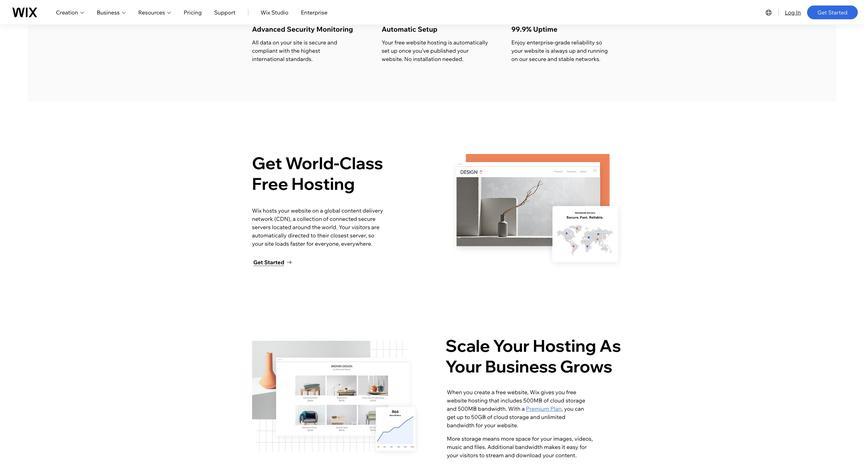 Task type: vqa. For each thing, say whether or not it's contained in the screenshot.
files.
yes



Task type: locate. For each thing, give the bounding box(es) containing it.
1 vertical spatial get
[[252, 153, 282, 174]]

automatically down servers
[[252, 232, 287, 239]]

1 horizontal spatial automatically
[[453, 39, 488, 46]]

scale your hosting as your business grows
[[446, 336, 621, 377]]

0 horizontal spatial bandwidth
[[447, 422, 475, 429]]

1 vertical spatial secure
[[529, 56, 546, 62]]

0 vertical spatial so
[[596, 39, 602, 46]]

automatic setup
[[382, 25, 438, 33]]

1 vertical spatial on
[[511, 56, 518, 62]]

your up with
[[280, 39, 292, 46]]

secure
[[309, 39, 326, 46], [529, 56, 546, 62], [358, 216, 376, 223]]

0 vertical spatial hosting
[[427, 39, 447, 46]]

is down the enterprise-
[[546, 47, 550, 54]]

you for when
[[463, 389, 473, 396]]

1 vertical spatial hosting
[[533, 336, 596, 356]]

0 vertical spatial secure
[[309, 39, 326, 46]]

(cdn),
[[274, 216, 292, 223]]

get started link
[[807, 5, 858, 19], [253, 258, 292, 267]]

everyone,
[[315, 240, 340, 247]]

0 horizontal spatial so
[[368, 232, 374, 239]]

creation
[[56, 9, 78, 16]]

of inside wix hosts your website on a global content delivery network (cdn), a collection of connected secure servers located around the world. your visitors are automatically directed to their closest server, so your site loads faster for everyone, everywhere.
[[323, 216, 328, 223]]

are
[[371, 224, 380, 231]]

of inside when you create a free website, wix gives you free website hosting that includes 500mb of cloud storage and 500mb bandwidth. with a
[[544, 397, 549, 404]]

cloud down bandwidth.
[[494, 414, 508, 421]]

1 vertical spatial bandwidth
[[515, 444, 543, 451]]

up up stable
[[569, 47, 576, 54]]

your
[[280, 39, 292, 46], [457, 47, 469, 54], [511, 47, 523, 54], [278, 207, 290, 214], [252, 240, 264, 247], [484, 422, 496, 429], [541, 436, 552, 443], [447, 452, 458, 459], [543, 452, 554, 459]]

1 vertical spatial cloud
[[494, 414, 508, 421]]

1 horizontal spatial visitors
[[460, 452, 478, 459]]

1 vertical spatial automatically
[[252, 232, 287, 239]]

on
[[273, 39, 279, 46], [511, 56, 518, 62], [312, 207, 319, 214]]

wix inside when you create a free website, wix gives you free website hosting that includes 500mb of cloud storage and 500mb bandwidth. with a
[[530, 389, 540, 396]]

0 vertical spatial cloud
[[550, 397, 564, 404]]

the
[[291, 47, 300, 54], [312, 224, 321, 231]]

no
[[404, 56, 412, 62]]

can
[[575, 406, 584, 413]]

website inside when you create a free website, wix gives you free website hosting that includes 500mb of cloud storage and 500mb bandwidth. with a
[[447, 397, 467, 404]]

visitors up server, at the left of the page
[[352, 224, 370, 231]]

your down enjoy
[[511, 47, 523, 54]]

gives
[[541, 389, 554, 396]]

of down gives at the bottom right
[[544, 397, 549, 404]]

0 vertical spatial automatically
[[453, 39, 488, 46]]

collection
[[297, 216, 322, 223]]

0 horizontal spatial cloud
[[494, 414, 508, 421]]

of
[[323, 216, 328, 223], [544, 397, 549, 404], [487, 414, 492, 421]]

1 horizontal spatial to
[[465, 414, 470, 421]]

1 horizontal spatial up
[[457, 414, 464, 421]]

wix left studio
[[261, 9, 270, 16]]

highest
[[301, 47, 320, 54]]

business inside scale your hosting as your business grows
[[485, 356, 557, 377]]

free
[[395, 39, 405, 46], [496, 389, 506, 396], [566, 389, 577, 396]]

1 vertical spatial website.
[[497, 422, 518, 429]]

for right space
[[532, 436, 539, 443]]

2 vertical spatial get
[[253, 259, 263, 266]]

1 horizontal spatial secure
[[358, 216, 376, 223]]

site inside all data on your site is secure and compliant with the highest international standards.
[[293, 39, 302, 46]]

for right faster
[[306, 240, 314, 247]]

storage
[[566, 397, 585, 404], [509, 414, 529, 421], [462, 436, 481, 443]]

for down the "50gb"
[[476, 422, 483, 429]]

0 horizontal spatial secure
[[309, 39, 326, 46]]

wix left gives at the bottom right
[[530, 389, 540, 396]]

secure inside all data on your site is secure and compliant with the highest international standards.
[[309, 39, 326, 46]]

0 horizontal spatial automatically
[[252, 232, 287, 239]]

your inside all data on your site is secure and compliant with the highest international standards.
[[280, 39, 292, 46]]

so inside wix hosts your website on a global content delivery network (cdn), a collection of connected secure servers located around the world. your visitors are automatically directed to their closest server, so your site loads faster for everyone, everywhere.
[[368, 232, 374, 239]]

secure down delivery
[[358, 216, 376, 223]]

of down bandwidth.
[[487, 414, 492, 421]]

0 horizontal spatial storage
[[462, 436, 481, 443]]

the inside wix hosts your website on a global content delivery network (cdn), a collection of connected secure servers located around the world. your visitors are automatically directed to their closest server, so your site loads faster for everyone, everywhere.
[[312, 224, 321, 231]]

and down monitoring
[[327, 39, 337, 46]]

easy
[[567, 444, 578, 451]]

you for ,
[[564, 406, 574, 413]]

your down servers
[[252, 240, 264, 247]]

1 vertical spatial storage
[[509, 414, 529, 421]]

0 vertical spatial website.
[[382, 56, 403, 62]]

enterprise
[[301, 9, 328, 16]]

class
[[339, 153, 383, 174]]

get started down loads
[[253, 259, 284, 266]]

website.
[[382, 56, 403, 62], [497, 422, 518, 429]]

on right data
[[273, 39, 279, 46]]

is up published
[[448, 39, 452, 46]]

1 horizontal spatial get started
[[818, 9, 848, 16]]

0 horizontal spatial get started link
[[253, 258, 292, 267]]

your inside enjoy enterprise-grade reliability so your website is always up and running on our secure and stable networks.
[[511, 47, 523, 54]]

get started right 'in'
[[818, 9, 848, 16]]

0 vertical spatial wix
[[261, 9, 270, 16]]

running
[[588, 47, 608, 54]]

0 vertical spatial get started
[[818, 9, 848, 16]]

you right gives at the bottom right
[[556, 389, 565, 396]]

50gb
[[471, 414, 486, 421]]

secure right our
[[529, 56, 546, 62]]

2 horizontal spatial secure
[[529, 56, 546, 62]]

on up collection
[[312, 207, 319, 214]]

site
[[293, 39, 302, 46], [265, 240, 274, 247]]

on inside wix hosts your website on a global content delivery network (cdn), a collection of connected secure servers located around the world. your visitors are automatically directed to their closest server, so your site loads faster for everyone, everywhere.
[[312, 207, 319, 214]]

download
[[516, 452, 542, 459]]

hosting inside scale your hosting as your business grows
[[533, 336, 596, 356]]

includes
[[501, 397, 522, 404]]

you've
[[413, 47, 429, 54]]

up inside your free website hosting is automatically set up once you've published your website. no installation needed.
[[391, 47, 398, 54]]

of up the world.
[[323, 216, 328, 223]]

1 horizontal spatial bandwidth
[[515, 444, 543, 451]]

hosting
[[292, 174, 355, 194], [533, 336, 596, 356]]

bandwidth down 'get'
[[447, 422, 475, 429]]

2 vertical spatial storage
[[462, 436, 481, 443]]

your up means
[[484, 422, 496, 429]]

get inside get world-class free hosting
[[252, 153, 282, 174]]

0 vertical spatial hosting
[[292, 174, 355, 194]]

0 horizontal spatial 500mb
[[458, 406, 477, 413]]

website. up more on the bottom right of page
[[497, 422, 518, 429]]

1 horizontal spatial of
[[487, 414, 492, 421]]

site inside wix hosts your website on a global content delivery network (cdn), a collection of connected secure servers located around the world. your visitors are automatically directed to their closest server, so your site loads faster for everyone, everywhere.
[[265, 240, 274, 247]]

your up '(cdn),'
[[278, 207, 290, 214]]

1 horizontal spatial business
[[485, 356, 557, 377]]

up inside , you can get up to 50gb of cloud storage and unlimited bandwidth for your website.
[[457, 414, 464, 421]]

so down 'are'
[[368, 232, 374, 239]]

around
[[293, 224, 311, 231]]

closest
[[330, 232, 349, 239]]

get started link down loads
[[253, 258, 292, 267]]

storage inside when you create a free website, wix gives you free website hosting that includes 500mb of cloud storage and 500mb bandwidth. with a
[[566, 397, 585, 404]]

your
[[382, 39, 393, 46], [339, 224, 350, 231], [493, 336, 530, 356], [446, 356, 482, 377]]

your inside , you can get up to 50gb of cloud storage and unlimited bandwidth for your website.
[[484, 422, 496, 429]]

500mb up premium
[[523, 397, 542, 404]]

standards.
[[286, 56, 313, 62]]

1 horizontal spatial is
[[448, 39, 452, 46]]

0 horizontal spatial website.
[[382, 56, 403, 62]]

1 vertical spatial hosting
[[468, 397, 488, 404]]

storage up files.
[[462, 436, 481, 443]]

visitors down files.
[[460, 452, 478, 459]]

cloud up plan
[[550, 397, 564, 404]]

2 horizontal spatial on
[[511, 56, 518, 62]]

1 vertical spatial of
[[544, 397, 549, 404]]

0 horizontal spatial the
[[291, 47, 300, 54]]

hosting inside get world-class free hosting
[[292, 174, 355, 194]]

2 vertical spatial wix
[[530, 389, 540, 396]]

makes
[[544, 444, 561, 451]]

up inside enjoy enterprise-grade reliability so your website is always up and running on our secure and stable networks.
[[569, 47, 576, 54]]

a up that
[[492, 389, 495, 396]]

bandwidth up download
[[515, 444, 543, 451]]

on inside all data on your site is secure and compliant with the highest international standards.
[[273, 39, 279, 46]]

and inside when you create a free website, wix gives you free website hosting that includes 500mb of cloud storage and 500mb bandwidth. with a
[[447, 406, 457, 413]]

map of global server locations to give fast reliable and secure connections. image
[[450, 154, 625, 269]]

1 horizontal spatial started
[[828, 9, 848, 16]]

bandwidth
[[447, 422, 475, 429], [515, 444, 543, 451]]

to down files.
[[479, 452, 485, 459]]

wix studio link
[[261, 8, 288, 16]]

automatic
[[382, 25, 416, 33]]

0 horizontal spatial is
[[304, 39, 308, 46]]

site left loads
[[265, 240, 274, 247]]

website up collection
[[291, 207, 311, 214]]

on left our
[[511, 56, 518, 62]]

visitors
[[352, 224, 370, 231], [460, 452, 478, 459]]

you inside , you can get up to 50gb of cloud storage and unlimited bandwidth for your website.
[[564, 406, 574, 413]]

1 vertical spatial get started
[[253, 259, 284, 266]]

free up once
[[395, 39, 405, 46]]

0 vertical spatial get started link
[[807, 5, 858, 19]]

log
[[785, 9, 795, 16]]

support
[[214, 9, 235, 16]]

enterprise-
[[527, 39, 555, 46]]

2 horizontal spatial to
[[479, 452, 485, 459]]

secure up highest
[[309, 39, 326, 46]]

cloud
[[550, 397, 564, 404], [494, 414, 508, 421]]

website up you've
[[406, 39, 426, 46]]

so inside enjoy enterprise-grade reliability so your website is always up and running on our secure and stable networks.
[[596, 39, 602, 46]]

0 horizontal spatial free
[[395, 39, 405, 46]]

for inside wix hosts your website on a global content delivery network (cdn), a collection of connected secure servers located around the world. your visitors are automatically directed to their closest server, so your site loads faster for everyone, everywhere.
[[306, 240, 314, 247]]

0 horizontal spatial site
[[265, 240, 274, 247]]

free up that
[[496, 389, 506, 396]]

site down security
[[293, 39, 302, 46]]

uptime
[[533, 25, 558, 33]]

secure inside enjoy enterprise-grade reliability so your website is always up and running on our secure and stable networks.
[[529, 56, 546, 62]]

hosting inside when you create a free website, wix gives you free website hosting that includes 500mb of cloud storage and 500mb bandwidth. with a
[[468, 397, 488, 404]]

1 horizontal spatial site
[[293, 39, 302, 46]]

started
[[828, 9, 848, 16], [264, 259, 284, 266]]

1 horizontal spatial on
[[312, 207, 319, 214]]

you right ,
[[564, 406, 574, 413]]

your up 'needed.'
[[457, 47, 469, 54]]

and up 'get'
[[447, 406, 457, 413]]

2 vertical spatial of
[[487, 414, 492, 421]]

to left the "50gb"
[[465, 414, 470, 421]]

installation
[[413, 56, 441, 62]]

the down collection
[[312, 224, 321, 231]]

2 horizontal spatial up
[[569, 47, 576, 54]]

0 vertical spatial business
[[97, 9, 120, 16]]

0 vertical spatial on
[[273, 39, 279, 46]]

hosting down create
[[468, 397, 488, 404]]

0 horizontal spatial up
[[391, 47, 398, 54]]

, you can get up to 50gb of cloud storage and unlimited bandwidth for your website.
[[447, 406, 584, 429]]

500mb up the "50gb"
[[458, 406, 477, 413]]

hosting up published
[[427, 39, 447, 46]]

website down when
[[447, 397, 467, 404]]

a up around
[[293, 216, 296, 223]]

international
[[252, 56, 285, 62]]

business button
[[97, 8, 126, 16]]

0 vertical spatial the
[[291, 47, 300, 54]]

language selector, english selected image
[[765, 8, 773, 16]]

get started link right 'in'
[[807, 5, 858, 19]]

and down premium
[[530, 414, 540, 421]]

0 horizontal spatial on
[[273, 39, 279, 46]]

so up running
[[596, 39, 602, 46]]

0 vertical spatial of
[[323, 216, 328, 223]]

0 horizontal spatial to
[[311, 232, 316, 239]]

1 vertical spatial the
[[312, 224, 321, 231]]

network
[[252, 216, 273, 223]]

1 horizontal spatial website.
[[497, 422, 518, 429]]

0 vertical spatial to
[[311, 232, 316, 239]]

1 horizontal spatial so
[[596, 39, 602, 46]]

you right when
[[463, 389, 473, 396]]

bandwidth inside , you can get up to 50gb of cloud storage and unlimited bandwidth for your website.
[[447, 422, 475, 429]]

for down videos,
[[580, 444, 587, 451]]

1 horizontal spatial cloud
[[550, 397, 564, 404]]

is up highest
[[304, 39, 308, 46]]

for
[[306, 240, 314, 247], [476, 422, 483, 429], [532, 436, 539, 443], [580, 444, 587, 451]]

0 vertical spatial started
[[828, 9, 848, 16]]

up
[[391, 47, 398, 54], [569, 47, 576, 54], [457, 414, 464, 421]]

website inside enjoy enterprise-grade reliability so your website is always up and running on our secure and stable networks.
[[524, 47, 544, 54]]

it
[[562, 444, 565, 451]]

business
[[97, 9, 120, 16], [485, 356, 557, 377]]

0 horizontal spatial of
[[323, 216, 328, 223]]

website down the enterprise-
[[524, 47, 544, 54]]

1 vertical spatial started
[[264, 259, 284, 266]]

space
[[516, 436, 531, 443]]

your down music
[[447, 452, 458, 459]]

2 horizontal spatial is
[[546, 47, 550, 54]]

hosts
[[263, 207, 277, 214]]

to left their
[[311, 232, 316, 239]]

content.
[[555, 452, 577, 459]]

the up standards.
[[291, 47, 300, 54]]

log in
[[785, 9, 801, 16]]

their
[[317, 232, 329, 239]]

1 horizontal spatial get started link
[[807, 5, 858, 19]]

website
[[406, 39, 426, 46], [524, 47, 544, 54], [291, 207, 311, 214], [447, 397, 467, 404]]

automatically inside wix hosts your website on a global content delivery network (cdn), a collection of connected secure servers located around the world. your visitors are automatically directed to their closest server, so your site loads faster for everyone, everywhere.
[[252, 232, 287, 239]]

scale
[[446, 336, 490, 356]]

up right 'get'
[[457, 414, 464, 421]]

published
[[431, 47, 456, 54]]

1 vertical spatial wix
[[252, 207, 262, 214]]

2 horizontal spatial free
[[566, 389, 577, 396]]

wix up the network
[[252, 207, 262, 214]]

1 vertical spatial visitors
[[460, 452, 478, 459]]

1 horizontal spatial storage
[[509, 414, 529, 421]]

0 vertical spatial 500mb
[[523, 397, 542, 404]]

0 vertical spatial storage
[[566, 397, 585, 404]]

your up makes on the right bottom of page
[[541, 436, 552, 443]]

2 horizontal spatial of
[[544, 397, 549, 404]]

website. down set
[[382, 56, 403, 62]]

1 horizontal spatial the
[[312, 224, 321, 231]]

a left global
[[320, 207, 323, 214]]

and down always
[[548, 56, 557, 62]]

pricing link
[[184, 8, 202, 16]]

automatically up 'needed.'
[[453, 39, 488, 46]]

2 vertical spatial secure
[[358, 216, 376, 223]]

storage up can
[[566, 397, 585, 404]]

0 vertical spatial visitors
[[352, 224, 370, 231]]

1 vertical spatial 500mb
[[458, 406, 477, 413]]

0 vertical spatial site
[[293, 39, 302, 46]]

get started
[[818, 9, 848, 16], [253, 259, 284, 266]]

up right set
[[391, 47, 398, 54]]

enjoy
[[511, 39, 526, 46]]

0 horizontal spatial hosting
[[427, 39, 447, 46]]

0 horizontal spatial hosting
[[292, 174, 355, 194]]

set
[[382, 47, 390, 54]]

hosting inside your free website hosting is automatically set up once you've published your website. no installation needed.
[[427, 39, 447, 46]]

wix inside wix hosts your website on a global content delivery network (cdn), a collection of connected secure servers located around the world. your visitors are automatically directed to their closest server, so your site loads faster for everyone, everywhere.
[[252, 207, 262, 214]]

2 vertical spatial on
[[312, 207, 319, 214]]

free up can
[[566, 389, 577, 396]]

1 vertical spatial business
[[485, 356, 557, 377]]

2 vertical spatial to
[[479, 452, 485, 459]]

2 horizontal spatial storage
[[566, 397, 585, 404]]

1 vertical spatial so
[[368, 232, 374, 239]]

storage down with
[[509, 414, 529, 421]]

0 horizontal spatial get started
[[253, 259, 284, 266]]

enterprise link
[[301, 8, 328, 16]]

1 horizontal spatial hosting
[[533, 336, 596, 356]]

1 vertical spatial site
[[265, 240, 274, 247]]

furniture website displaying chairs and tables. image
[[252, 341, 421, 465]]



Task type: describe. For each thing, give the bounding box(es) containing it.
create
[[474, 389, 490, 396]]

stream
[[486, 452, 504, 459]]

99.9%
[[511, 25, 532, 33]]

support link
[[214, 8, 235, 16]]

when
[[447, 389, 462, 396]]

is inside enjoy enterprise-grade reliability so your website is always up and running on our secure and stable networks.
[[546, 47, 550, 54]]

your down makes on the right bottom of page
[[543, 452, 554, 459]]

get world-class free hosting
[[252, 153, 383, 194]]

as
[[599, 336, 621, 356]]

is inside all data on your site is secure and compliant with the highest international standards.
[[304, 39, 308, 46]]

more
[[447, 436, 460, 443]]

enjoy enterprise-grade reliability so your website is always up and running on our secure and stable networks.
[[511, 39, 608, 62]]

wix for wix studio
[[261, 9, 270, 16]]

global
[[324, 207, 340, 214]]

with
[[508, 406, 521, 413]]

wix for wix hosts your website on a global content delivery network (cdn), a collection of connected secure servers located around the world. your visitors are automatically directed to their closest server, so your site loads faster for everyone, everywhere.
[[252, 207, 262, 214]]

and inside , you can get up to 50gb of cloud storage and unlimited bandwidth for your website.
[[530, 414, 540, 421]]

resources button
[[138, 8, 171, 16]]

website. inside , you can get up to 50gb of cloud storage and unlimited bandwidth for your website.
[[497, 422, 518, 429]]

secure inside wix hosts your website on a global content delivery network (cdn), a collection of connected secure servers located around the world. your visitors are automatically directed to their closest server, so your site loads faster for everyone, everywhere.
[[358, 216, 376, 223]]

1 horizontal spatial free
[[496, 389, 506, 396]]

log in link
[[785, 8, 801, 16]]

images,
[[553, 436, 573, 443]]

visitors inside more storage means more space for your images, videos, music and files. additional bandwidth makes it easy for your visitors to stream and download your content.
[[460, 452, 478, 459]]

connected
[[330, 216, 357, 223]]

and inside all data on your site is secure and compliant with the highest international standards.
[[327, 39, 337, 46]]

a right with
[[522, 406, 525, 413]]

loads
[[275, 240, 289, 247]]

on inside enjoy enterprise-grade reliability so your website is always up and running on our secure and stable networks.
[[511, 56, 518, 62]]

to inside , you can get up to 50gb of cloud storage and unlimited bandwidth for your website.
[[465, 414, 470, 421]]

server,
[[350, 232, 367, 239]]

for inside , you can get up to 50gb of cloud storage and unlimited bandwidth for your website.
[[476, 422, 483, 429]]

is inside your free website hosting is automatically set up once you've published your website. no installation needed.
[[448, 39, 452, 46]]

once
[[399, 47, 411, 54]]

when you create a free website, wix gives you free website hosting that includes 500mb of cloud storage and 500mb bandwidth. with a
[[447, 389, 585, 413]]

1 horizontal spatial 500mb
[[523, 397, 542, 404]]

networks.
[[576, 56, 601, 62]]

content
[[342, 207, 361, 214]]

website,
[[507, 389, 529, 396]]

means
[[483, 436, 500, 443]]

needed.
[[442, 56, 464, 62]]

music
[[447, 444, 462, 451]]

your inside your free website hosting is automatically set up once you've published your website. no installation needed.
[[457, 47, 469, 54]]

stable
[[559, 56, 574, 62]]

,
[[562, 406, 563, 413]]

cloud inside when you create a free website, wix gives you free website hosting that includes 500mb of cloud storage and 500mb bandwidth. with a
[[550, 397, 564, 404]]

bandwidth.
[[478, 406, 507, 413]]

videos,
[[575, 436, 593, 443]]

located
[[272, 224, 291, 231]]

and left files.
[[463, 444, 473, 451]]

advanced
[[252, 25, 285, 33]]

and down 'reliability'
[[577, 47, 587, 54]]

plan
[[551, 406, 562, 413]]

to inside wix hosts your website on a global content delivery network (cdn), a collection of connected secure servers located around the world. your visitors are automatically directed to their closest server, so your site loads faster for everyone, everywhere.
[[311, 232, 316, 239]]

setup
[[418, 25, 438, 33]]

the inside all data on your site is secure and compliant with the highest international standards.
[[291, 47, 300, 54]]

more storage means more space for your images, videos, music and files. additional bandwidth makes it easy for your visitors to stream and download your content.
[[447, 436, 593, 459]]

wix hosts your website on a global content delivery network (cdn), a collection of connected secure servers located around the world. your visitors are automatically directed to their closest server, so your site loads faster for everyone, everywhere.
[[252, 207, 383, 247]]

world.
[[322, 224, 338, 231]]

pricing
[[184, 9, 202, 16]]

security
[[287, 25, 315, 33]]

visitors inside wix hosts your website on a global content delivery network (cdn), a collection of connected secure servers located around the world. your visitors are automatically directed to their closest server, so your site loads faster for everyone, everywhere.
[[352, 224, 370, 231]]

free
[[252, 174, 288, 194]]

1 vertical spatial get started link
[[253, 258, 292, 267]]

storage inside more storage means more space for your images, videos, music and files. additional bandwidth makes it easy for your visitors to stream and download your content.
[[462, 436, 481, 443]]

your inside your free website hosting is automatically set up once you've published your website. no installation needed.
[[382, 39, 393, 46]]

cloud inside , you can get up to 50gb of cloud storage and unlimited bandwidth for your website.
[[494, 414, 508, 421]]

automatically inside your free website hosting is automatically set up once you've published your website. no installation needed.
[[453, 39, 488, 46]]

data
[[260, 39, 271, 46]]

unlimited
[[541, 414, 565, 421]]

website inside your free website hosting is automatically set up once you've published your website. no installation needed.
[[406, 39, 426, 46]]

your free website hosting is automatically set up once you've published your website. no installation needed.
[[382, 39, 488, 62]]

compliant
[[252, 47, 278, 54]]

your inside wix hosts your website on a global content delivery network (cdn), a collection of connected secure servers located around the world. your visitors are automatically directed to their closest server, so your site loads faster for everyone, everywhere.
[[339, 224, 350, 231]]

premium plan link
[[526, 406, 562, 413]]

more
[[501, 436, 514, 443]]

with
[[279, 47, 290, 54]]

reliability
[[572, 39, 595, 46]]

free inside your free website hosting is automatically set up once you've published your website. no installation needed.
[[395, 39, 405, 46]]

that
[[489, 397, 499, 404]]

99.9% uptime
[[511, 25, 558, 33]]

always
[[551, 47, 568, 54]]

additional
[[488, 444, 514, 451]]

get
[[447, 414, 456, 421]]

website inside wix hosts your website on a global content delivery network (cdn), a collection of connected secure servers located around the world. your visitors are automatically directed to their closest server, so your site loads faster for everyone, everywhere.
[[291, 207, 311, 214]]

bandwidth inside more storage means more space for your images, videos, music and files. additional bandwidth makes it easy for your visitors to stream and download your content.
[[515, 444, 543, 451]]

storage inside , you can get up to 50gb of cloud storage and unlimited bandwidth for your website.
[[509, 414, 529, 421]]

files.
[[474, 444, 486, 451]]

0 horizontal spatial started
[[264, 259, 284, 266]]

in
[[796, 9, 801, 16]]

directed
[[288, 232, 309, 239]]

of inside , you can get up to 50gb of cloud storage and unlimited bandwidth for your website.
[[487, 414, 492, 421]]

business inside dropdown button
[[97, 9, 120, 16]]

premium plan
[[526, 406, 562, 413]]

0 vertical spatial get
[[818, 9, 827, 16]]

everywhere.
[[341, 240, 372, 247]]

wix studio
[[261, 9, 288, 16]]

grows
[[560, 356, 613, 377]]

website. inside your free website hosting is automatically set up once you've published your website. no installation needed.
[[382, 56, 403, 62]]

advanced security monitoring
[[252, 25, 353, 33]]

grade
[[555, 39, 570, 46]]

to inside more storage means more space for your images, videos, music and files. additional bandwidth makes it easy for your visitors to stream and download your content.
[[479, 452, 485, 459]]

and down 'additional'
[[505, 452, 515, 459]]

all data on your site is secure and compliant with the highest international standards.
[[252, 39, 337, 62]]

premium
[[526, 406, 549, 413]]

studio
[[271, 9, 288, 16]]

world-
[[285, 153, 339, 174]]

servers
[[252, 224, 271, 231]]

faster
[[290, 240, 305, 247]]



